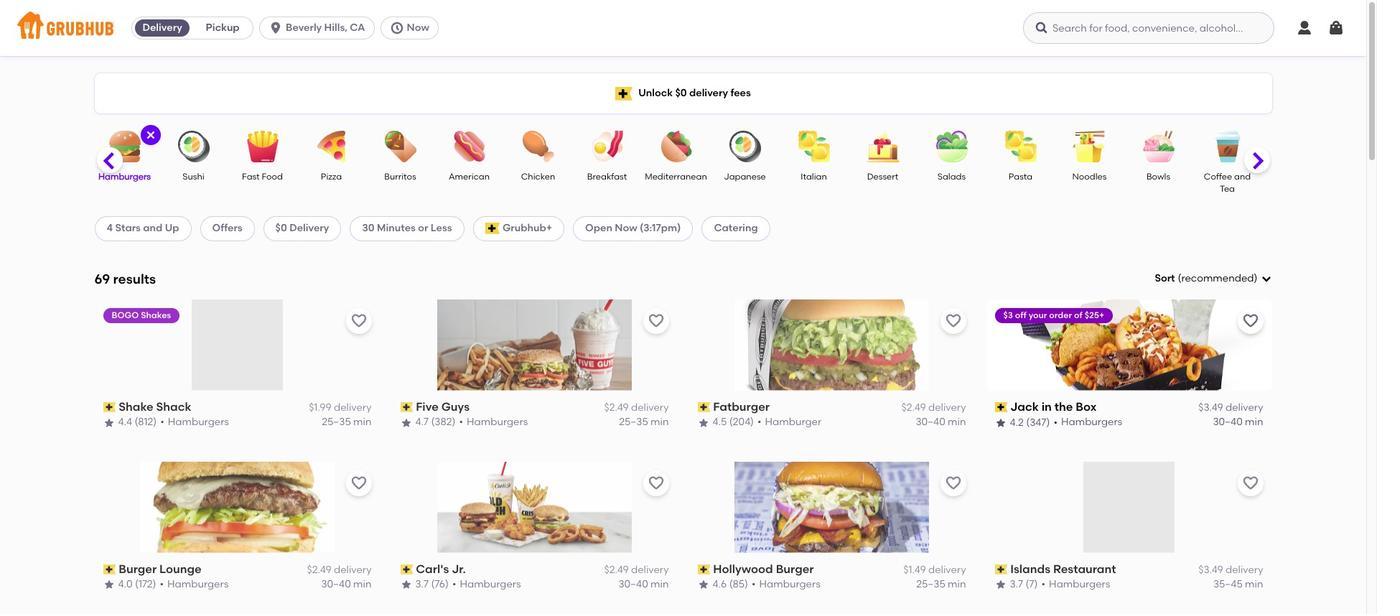 Task type: describe. For each thing, give the bounding box(es) containing it.
35–45
[[1214, 578, 1243, 591]]

1 vertical spatial delivery
[[290, 222, 329, 234]]

min for hollywood burger
[[948, 578, 966, 591]]

hamburgers for five guys
[[467, 416, 528, 428]]

coffee and tea
[[1204, 172, 1251, 194]]

• hamburger
[[758, 416, 822, 428]]

shack
[[156, 400, 191, 414]]

$1.99
[[309, 402, 332, 414]]

shake
[[119, 400, 153, 414]]

beverly hills, ca button
[[259, 17, 380, 40]]

4.7
[[415, 416, 429, 428]]

delivery inside button
[[143, 22, 182, 34]]

$3.49 for jack in the box
[[1199, 402, 1224, 414]]

burger lounge
[[119, 562, 202, 576]]

hamburgers for jack in the box
[[1061, 416, 1123, 428]]

30 minutes or less
[[362, 222, 452, 234]]

4.4 (812)
[[118, 416, 157, 428]]

delivery for shake shack
[[334, 402, 372, 414]]

unlock
[[639, 87, 673, 99]]

$3
[[1004, 310, 1013, 320]]

coffee
[[1204, 172, 1233, 182]]

mediterranean
[[645, 172, 707, 182]]

4.2
[[1010, 416, 1024, 428]]

• for burger lounge
[[160, 578, 164, 591]]

five
[[416, 400, 439, 414]]

hamburgers for hollywood burger
[[760, 578, 821, 591]]

$2.49 delivery for carl's jr.
[[604, 564, 669, 576]]

25–35 min for shake shack
[[322, 416, 372, 428]]

(
[[1178, 272, 1182, 284]]

subscription pass image for five guys
[[400, 402, 413, 412]]

beverly hills, ca
[[286, 22, 365, 34]]

3.7 for carl's jr.
[[415, 578, 429, 591]]

delivery for jack in the box
[[1226, 402, 1264, 414]]

save this restaurant button for hollywood burger
[[940, 470, 966, 496]]

open now (3:17pm)
[[585, 222, 681, 234]]

american image
[[444, 131, 494, 162]]

star icon image for burger lounge
[[103, 579, 115, 591]]

(172)
[[135, 578, 156, 591]]

in
[[1042, 400, 1052, 414]]

• for carl's jr.
[[452, 578, 456, 591]]

five guys logo image
[[437, 299, 632, 391]]

fast food image
[[237, 131, 288, 162]]

hamburgers for carl's jr.
[[460, 578, 521, 591]]

pizza
[[321, 172, 342, 182]]

4
[[107, 222, 113, 234]]

save this restaurant image for islands restaurant
[[1242, 474, 1259, 492]]

star icon image for hollywood burger
[[698, 579, 709, 591]]

$2.49 for carl's jr.
[[604, 564, 629, 576]]

bogo shakes
[[112, 310, 171, 320]]

Search for food, convenience, alcohol... search field
[[1023, 12, 1275, 44]]

hollywood burger
[[713, 562, 814, 576]]

none field containing sort
[[1155, 272, 1272, 286]]

stars
[[115, 222, 141, 234]]

sushi
[[183, 172, 204, 182]]

tea
[[1220, 184, 1235, 194]]

(204)
[[730, 416, 754, 428]]

lounge
[[159, 562, 202, 576]]

bowls image
[[1134, 131, 1184, 162]]

and inside coffee and tea
[[1235, 172, 1251, 182]]

• hamburgers for in
[[1054, 416, 1123, 428]]

69 results
[[94, 270, 156, 287]]

4 stars and up
[[107, 222, 179, 234]]

$1.49
[[904, 564, 926, 576]]

guys
[[441, 400, 470, 414]]

min for carl's jr.
[[651, 578, 669, 591]]

3.7 for islands restaurant
[[1010, 578, 1023, 591]]

grubhub plus flag logo image for unlock $0 delivery fees
[[616, 87, 633, 100]]

japanese
[[724, 172, 766, 182]]

(76)
[[431, 578, 449, 591]]

30–40 for fatburger
[[916, 416, 946, 428]]

offers
[[212, 222, 242, 234]]

breakfast
[[587, 172, 627, 182]]

jack in the box
[[1011, 400, 1097, 414]]

star icon image for jack in the box
[[995, 417, 1007, 428]]

hollywood
[[713, 562, 773, 576]]

subscription pass image for hollywood burger
[[698, 564, 710, 575]]

1 horizontal spatial svg image
[[1261, 273, 1272, 285]]

pasta image
[[996, 131, 1046, 162]]

carl's jr.
[[416, 562, 466, 576]]

4.6
[[713, 578, 727, 591]]

save this restaurant button for islands restaurant
[[1238, 470, 1264, 496]]

burger lounge logo image
[[140, 462, 335, 553]]

save this restaurant image for guys
[[647, 312, 665, 329]]

save this restaurant button for five guys
[[643, 308, 669, 334]]

sushi image
[[168, 131, 219, 162]]

recommended
[[1182, 272, 1254, 284]]

25–35 for shake shack
[[322, 416, 351, 428]]

burritos image
[[375, 131, 426, 162]]

of
[[1074, 310, 1083, 320]]

delivery for carl's jr.
[[631, 564, 669, 576]]

3.7 (7)
[[1010, 578, 1038, 591]]

hamburger
[[765, 416, 822, 428]]

$2.49 for burger lounge
[[307, 564, 332, 576]]

delivery for fatburger
[[929, 402, 966, 414]]

$2.49 delivery for five guys
[[604, 402, 669, 414]]

shake shack logo image
[[140, 299, 335, 391]]

25–35 for five guys
[[619, 416, 648, 428]]

catering
[[714, 222, 758, 234]]

mediterranean image
[[651, 131, 701, 162]]

box
[[1076, 400, 1097, 414]]

(812)
[[135, 416, 157, 428]]

• for hollywood burger
[[752, 578, 756, 591]]

4.0 (172)
[[118, 578, 156, 591]]

1 burger from the left
[[119, 562, 157, 576]]

4.7 (382)
[[415, 416, 456, 428]]

3.7 (76)
[[415, 578, 449, 591]]

pickup button
[[193, 17, 253, 40]]

30–40 min for carl's jr.
[[619, 578, 669, 591]]

• for jack in the box
[[1054, 416, 1058, 428]]

$1.49 delivery
[[904, 564, 966, 576]]

fees
[[731, 87, 751, 99]]

your
[[1029, 310, 1047, 320]]

4.6 (85)
[[713, 578, 748, 591]]

$3 off your order of $25+
[[1004, 310, 1105, 320]]

svg image inside beverly hills, ca button
[[269, 21, 283, 35]]

(85)
[[729, 578, 748, 591]]

chicken image
[[513, 131, 563, 162]]

hamburgers down hamburgers image
[[98, 172, 151, 182]]

• hamburgers for restaurant
[[1042, 578, 1111, 591]]

min for fatburger
[[948, 416, 966, 428]]

islands restaurant
[[1011, 562, 1117, 576]]

subscription pass image for fatburger
[[698, 402, 710, 412]]

25–35 min for five guys
[[619, 416, 669, 428]]

carl's
[[416, 562, 449, 576]]

30–40 min for burger lounge
[[321, 578, 372, 591]]

sort
[[1155, 272, 1175, 284]]

$2.49 for five guys
[[604, 402, 629, 414]]

now button
[[380, 17, 444, 40]]

• hamburgers for shack
[[160, 416, 229, 428]]

min for five guys
[[651, 416, 669, 428]]



Task type: vqa. For each thing, say whether or not it's contained in the screenshot.
Main to the right
no



Task type: locate. For each thing, give the bounding box(es) containing it.
save this restaurant button for carl's jr.
[[643, 470, 669, 496]]

shakes
[[141, 310, 171, 320]]

hamburgers
[[98, 172, 151, 182], [168, 416, 229, 428], [467, 416, 528, 428], [1061, 416, 1123, 428], [167, 578, 229, 591], [460, 578, 521, 591], [760, 578, 821, 591], [1049, 578, 1111, 591]]

delivery
[[689, 87, 728, 99], [334, 402, 372, 414], [631, 402, 669, 414], [929, 402, 966, 414], [1226, 402, 1264, 414], [334, 564, 372, 576], [631, 564, 669, 576], [929, 564, 966, 576], [1226, 564, 1264, 576]]

0 horizontal spatial svg image
[[390, 21, 404, 35]]

1 vertical spatial grubhub plus flag logo image
[[485, 223, 500, 234]]

$3.49 delivery for jack in the box
[[1199, 402, 1264, 414]]

hamburgers down the jr.
[[460, 578, 521, 591]]

0 horizontal spatial $0
[[276, 222, 287, 234]]

chicken
[[521, 172, 555, 182]]

pizza image
[[306, 131, 357, 162]]

fast food
[[242, 172, 283, 182]]

save this restaurant image for lounge
[[350, 474, 367, 492]]

$3.49 delivery
[[1199, 402, 1264, 414], [1199, 564, 1264, 576]]

star icon image
[[103, 417, 115, 428], [400, 417, 412, 428], [698, 417, 709, 428], [995, 417, 1007, 428], [103, 579, 115, 591], [400, 579, 412, 591], [698, 579, 709, 591], [995, 579, 1007, 591]]

star icon image left 4.6
[[698, 579, 709, 591]]

• hamburgers for guys
[[459, 416, 528, 428]]

delivery down 'pizza'
[[290, 222, 329, 234]]

hamburgers down "hollywood burger"
[[760, 578, 821, 591]]

bowls
[[1147, 172, 1171, 182]]

subscription pass image left hollywood
[[698, 564, 710, 575]]

• hamburgers for lounge
[[160, 578, 229, 591]]

fatburger
[[713, 400, 770, 414]]

italian image
[[789, 131, 839, 162]]

0 horizontal spatial delivery
[[143, 22, 182, 34]]

0 horizontal spatial 3.7
[[415, 578, 429, 591]]

0 vertical spatial and
[[1235, 172, 1251, 182]]

star icon image left 3.7 (7)
[[995, 579, 1007, 591]]

1 $3.49 delivery from the top
[[1199, 402, 1264, 414]]

svg image inside now button
[[390, 21, 404, 35]]

2 subscription pass image from the left
[[698, 564, 710, 575]]

fatburger logo image
[[735, 299, 929, 391]]

star icon image for fatburger
[[698, 417, 709, 428]]

star icon image for five guys
[[400, 417, 412, 428]]

save this restaurant image for carl's jr.
[[647, 474, 665, 492]]

2 horizontal spatial subscription pass image
[[995, 564, 1008, 575]]

grubhub plus flag logo image left grubhub+
[[485, 223, 500, 234]]

delivery for burger lounge
[[334, 564, 372, 576]]

$0 right unlock
[[675, 87, 687, 99]]

• for five guys
[[459, 416, 463, 428]]

restaurant
[[1054, 562, 1117, 576]]

(3:17pm)
[[640, 222, 681, 234]]

• hamburgers down restaurant
[[1042, 578, 1111, 591]]

pasta
[[1009, 172, 1033, 182]]

subscription pass image for carl's jr.
[[400, 564, 413, 575]]

• hamburgers down guys
[[459, 416, 528, 428]]

main navigation navigation
[[0, 0, 1367, 56]]

hollywood burger  logo image
[[735, 462, 929, 553]]

subscription pass image left carl's
[[400, 564, 413, 575]]

1 subscription pass image from the left
[[400, 564, 413, 575]]

0 horizontal spatial 25–35
[[322, 416, 351, 428]]

hamburgers down shack in the left bottom of the page
[[168, 416, 229, 428]]

• hamburgers for burger
[[752, 578, 821, 591]]

3.7
[[415, 578, 429, 591], [1010, 578, 1023, 591]]

0 vertical spatial $3.49
[[1199, 402, 1224, 414]]

30–40 min for jack in the box
[[1213, 416, 1264, 428]]

islands
[[1011, 562, 1051, 576]]

30–40 for jack in the box
[[1213, 416, 1243, 428]]

2 $3.49 from the top
[[1199, 564, 1224, 576]]

hamburgers for burger lounge
[[167, 578, 229, 591]]

4.0
[[118, 578, 133, 591]]

italian
[[801, 172, 827, 182]]

hamburgers down guys
[[467, 416, 528, 428]]

0 vertical spatial grubhub plus flag logo image
[[616, 87, 633, 100]]

ca
[[350, 22, 365, 34]]

0 vertical spatial $3.49 delivery
[[1199, 402, 1264, 414]]

svg image
[[1328, 19, 1345, 37], [269, 21, 283, 35], [1035, 21, 1049, 35], [145, 129, 156, 141]]

fast
[[242, 172, 260, 182]]

breakfast image
[[582, 131, 632, 162]]

min for burger lounge
[[353, 578, 372, 591]]

• down burger lounge
[[160, 578, 164, 591]]

and left "up"
[[143, 222, 163, 234]]

bogo
[[112, 310, 139, 320]]

coffee and tea image
[[1203, 131, 1253, 162]]

pickup
[[206, 22, 240, 34]]

• for islands restaurant
[[1042, 578, 1046, 591]]

$2.49 for fatburger
[[902, 402, 926, 414]]

0 horizontal spatial 25–35 min
[[322, 416, 372, 428]]

• down jack in the box
[[1054, 416, 1058, 428]]

)
[[1254, 272, 1258, 284]]

25–35 min for hollywood burger
[[917, 578, 966, 591]]

subscription pass image
[[400, 564, 413, 575], [698, 564, 710, 575], [995, 564, 1008, 575]]

save this restaurant image
[[1242, 312, 1259, 329], [647, 474, 665, 492], [1242, 474, 1259, 492]]

subscription pass image for islands restaurant
[[995, 564, 1008, 575]]

• hamburgers
[[160, 416, 229, 428], [459, 416, 528, 428], [1054, 416, 1123, 428], [160, 578, 229, 591], [452, 578, 521, 591], [752, 578, 821, 591], [1042, 578, 1111, 591]]

0 horizontal spatial now
[[407, 22, 429, 34]]

$2.49
[[604, 402, 629, 414], [902, 402, 926, 414], [307, 564, 332, 576], [604, 564, 629, 576]]

and
[[1235, 172, 1251, 182], [143, 222, 163, 234]]

$2.49 delivery for burger lounge
[[307, 564, 372, 576]]

3 subscription pass image from the left
[[995, 564, 1008, 575]]

save this restaurant button
[[346, 308, 372, 334], [643, 308, 669, 334], [940, 308, 966, 334], [1238, 308, 1264, 334], [346, 470, 372, 496], [643, 470, 669, 496], [940, 470, 966, 496], [1238, 470, 1264, 496]]

star icon image left 4.4
[[103, 417, 115, 428]]

min for jack in the box
[[1245, 416, 1264, 428]]

off
[[1015, 310, 1027, 320]]

$3.49 for islands restaurant
[[1199, 564, 1224, 576]]

less
[[431, 222, 452, 234]]

hamburgers down restaurant
[[1049, 578, 1111, 591]]

3.7 left (76)
[[415, 578, 429, 591]]

0 vertical spatial now
[[407, 22, 429, 34]]

$0
[[675, 87, 687, 99], [276, 222, 287, 234]]

subscription pass image left 'shake'
[[103, 402, 116, 412]]

0 vertical spatial delivery
[[143, 22, 182, 34]]

1 3.7 from the left
[[415, 578, 429, 591]]

1 vertical spatial $0
[[276, 222, 287, 234]]

0 horizontal spatial subscription pass image
[[400, 564, 413, 575]]

• hamburgers down box at the right bottom of the page
[[1054, 416, 1123, 428]]

star icon image left 3.7 (76)
[[400, 579, 412, 591]]

• for shake shack
[[160, 416, 164, 428]]

1 horizontal spatial 25–35
[[619, 416, 648, 428]]

carl's jr. logo image
[[437, 462, 632, 553]]

None field
[[1155, 272, 1272, 286]]

subscription pass image left the jack
[[995, 402, 1008, 412]]

delivery button
[[132, 17, 193, 40]]

salads
[[938, 172, 966, 182]]

dessert image
[[858, 131, 908, 162]]

4.5
[[713, 416, 727, 428]]

shake shack
[[119, 400, 191, 414]]

hamburgers down lounge
[[167, 578, 229, 591]]

jack in the box logo image
[[986, 299, 1272, 391]]

burger up 4.0 (172)
[[119, 562, 157, 576]]

1 horizontal spatial and
[[1235, 172, 1251, 182]]

salads image
[[927, 131, 977, 162]]

• down guys
[[459, 416, 463, 428]]

up
[[165, 222, 179, 234]]

save this restaurant image
[[350, 312, 367, 329], [647, 312, 665, 329], [945, 312, 962, 329], [350, 474, 367, 492], [945, 474, 962, 492]]

hamburgers down box at the right bottom of the page
[[1061, 416, 1123, 428]]

4.5 (204)
[[713, 416, 754, 428]]

2 $3.49 delivery from the top
[[1199, 564, 1264, 576]]

jr.
[[452, 562, 466, 576]]

or
[[418, 222, 428, 234]]

$0 down food
[[276, 222, 287, 234]]

star icon image left the 4.0
[[103, 579, 115, 591]]

• hamburgers down lounge
[[160, 578, 229, 591]]

grubhub plus flag logo image for grubhub+
[[485, 223, 500, 234]]

minutes
[[377, 222, 416, 234]]

dessert
[[867, 172, 899, 182]]

subscription pass image left five
[[400, 402, 413, 412]]

2 burger from the left
[[776, 562, 814, 576]]

30–40
[[916, 416, 946, 428], [1213, 416, 1243, 428], [321, 578, 351, 591], [619, 578, 648, 591]]

min for islands restaurant
[[1245, 578, 1264, 591]]

noodles image
[[1065, 131, 1115, 162]]

$1.99 delivery
[[309, 402, 372, 414]]

4.4
[[118, 416, 132, 428]]

open
[[585, 222, 613, 234]]

0 horizontal spatial and
[[143, 222, 163, 234]]

2 horizontal spatial svg image
[[1296, 19, 1314, 37]]

japanese image
[[720, 131, 770, 162]]

1 vertical spatial $3.49 delivery
[[1199, 564, 1264, 576]]

1 vertical spatial $3.49
[[1199, 564, 1224, 576]]

now inside now button
[[407, 22, 429, 34]]

unlock $0 delivery fees
[[639, 87, 751, 99]]

1 vertical spatial now
[[615, 222, 637, 234]]

• right (204) on the bottom of page
[[758, 416, 762, 428]]

30–40 min for fatburger
[[916, 416, 966, 428]]

and up tea
[[1235, 172, 1251, 182]]

now right open
[[615, 222, 637, 234]]

hamburgers for shake shack
[[168, 416, 229, 428]]

star icon image left 4.7
[[400, 417, 412, 428]]

burritos
[[384, 172, 416, 182]]

hamburgers image
[[99, 131, 150, 162]]

35–45 min
[[1214, 578, 1264, 591]]

30–40 for carl's jr.
[[619, 578, 648, 591]]

hamburgers for islands restaurant
[[1049, 578, 1111, 591]]

save this restaurant button for fatburger
[[940, 308, 966, 334]]

noodles
[[1073, 172, 1107, 182]]

1 horizontal spatial now
[[615, 222, 637, 234]]

subscription pass image for burger lounge
[[103, 564, 116, 575]]

grubhub plus flag logo image left unlock
[[616, 87, 633, 100]]

delivery
[[143, 22, 182, 34], [290, 222, 329, 234]]

1 horizontal spatial 25–35 min
[[619, 416, 669, 428]]

grubhub plus flag logo image
[[616, 87, 633, 100], [485, 223, 500, 234]]

1 $3.49 from the top
[[1199, 402, 1224, 414]]

0 horizontal spatial burger
[[119, 562, 157, 576]]

• for fatburger
[[758, 416, 762, 428]]

min
[[353, 416, 372, 428], [651, 416, 669, 428], [948, 416, 966, 428], [1245, 416, 1264, 428], [353, 578, 372, 591], [651, 578, 669, 591], [948, 578, 966, 591], [1245, 578, 1264, 591]]

islands restaurant logo image
[[1032, 462, 1227, 553]]

$3.49 delivery for islands restaurant
[[1199, 564, 1264, 576]]

subscription pass image for jack in the box
[[995, 402, 1008, 412]]

hills,
[[324, 22, 348, 34]]

1 horizontal spatial grubhub plus flag logo image
[[616, 87, 633, 100]]

star icon image left 4.5
[[698, 417, 709, 428]]

• hamburgers down the jr.
[[452, 578, 521, 591]]

• right (85)
[[752, 578, 756, 591]]

(7)
[[1026, 578, 1038, 591]]

1 horizontal spatial subscription pass image
[[698, 564, 710, 575]]

• right (76)
[[452, 578, 456, 591]]

4.2 (347)
[[1010, 416, 1050, 428]]

star icon image left 4.2
[[995, 417, 1007, 428]]

• right (7) at bottom right
[[1042, 578, 1046, 591]]

american
[[449, 172, 490, 182]]

• right (812)
[[160, 416, 164, 428]]

save this restaurant button for burger lounge
[[346, 470, 372, 496]]

25–35 for hollywood burger
[[917, 578, 946, 591]]

subscription pass image left the fatburger
[[698, 402, 710, 412]]

sort ( recommended )
[[1155, 272, 1258, 284]]

five guys
[[416, 400, 470, 414]]

2 horizontal spatial 25–35
[[917, 578, 946, 591]]

1 horizontal spatial 3.7
[[1010, 578, 1023, 591]]

1 vertical spatial and
[[143, 222, 163, 234]]

subscription pass image left burger lounge
[[103, 564, 116, 575]]

2 horizontal spatial 25–35 min
[[917, 578, 966, 591]]

jack
[[1011, 400, 1039, 414]]

1 horizontal spatial delivery
[[290, 222, 329, 234]]

• hamburgers for jr.
[[452, 578, 521, 591]]

the
[[1055, 400, 1073, 414]]

food
[[262, 172, 283, 182]]

• hamburgers down shack in the left bottom of the page
[[160, 416, 229, 428]]

save this restaurant image for burger
[[945, 474, 962, 492]]

69
[[94, 270, 110, 287]]

burger right hollywood
[[776, 562, 814, 576]]

0 vertical spatial $0
[[675, 87, 687, 99]]

1 horizontal spatial burger
[[776, 562, 814, 576]]

delivery for five guys
[[631, 402, 669, 414]]

1 horizontal spatial $0
[[675, 87, 687, 99]]

$3.49
[[1199, 402, 1224, 414], [1199, 564, 1224, 576]]

subscription pass image
[[103, 402, 116, 412], [400, 402, 413, 412], [698, 402, 710, 412], [995, 402, 1008, 412], [103, 564, 116, 575]]

subscription pass image left islands
[[995, 564, 1008, 575]]

min for shake shack
[[353, 416, 372, 428]]

delivery left pickup
[[143, 22, 182, 34]]

now right the ca
[[407, 22, 429, 34]]

25–35
[[322, 416, 351, 428], [619, 416, 648, 428], [917, 578, 946, 591]]

$2.49 delivery for fatburger
[[902, 402, 966, 414]]

star icon image for carl's jr.
[[400, 579, 412, 591]]

order
[[1050, 310, 1072, 320]]

2 3.7 from the left
[[1010, 578, 1023, 591]]

delivery for islands restaurant
[[1226, 564, 1264, 576]]

• hamburgers down "hollywood burger"
[[752, 578, 821, 591]]

results
[[113, 270, 156, 287]]

star icon image for shake shack
[[103, 417, 115, 428]]

(382)
[[431, 416, 456, 428]]

3.7 left (7) at bottom right
[[1010, 578, 1023, 591]]

svg image
[[1296, 19, 1314, 37], [390, 21, 404, 35], [1261, 273, 1272, 285]]

(347)
[[1026, 416, 1050, 428]]

subscription pass image for shake shack
[[103, 402, 116, 412]]

delivery for hollywood burger
[[929, 564, 966, 576]]

star icon image for islands restaurant
[[995, 579, 1007, 591]]

30–40 for burger lounge
[[321, 578, 351, 591]]

beverly
[[286, 22, 322, 34]]

0 horizontal spatial grubhub plus flag logo image
[[485, 223, 500, 234]]



